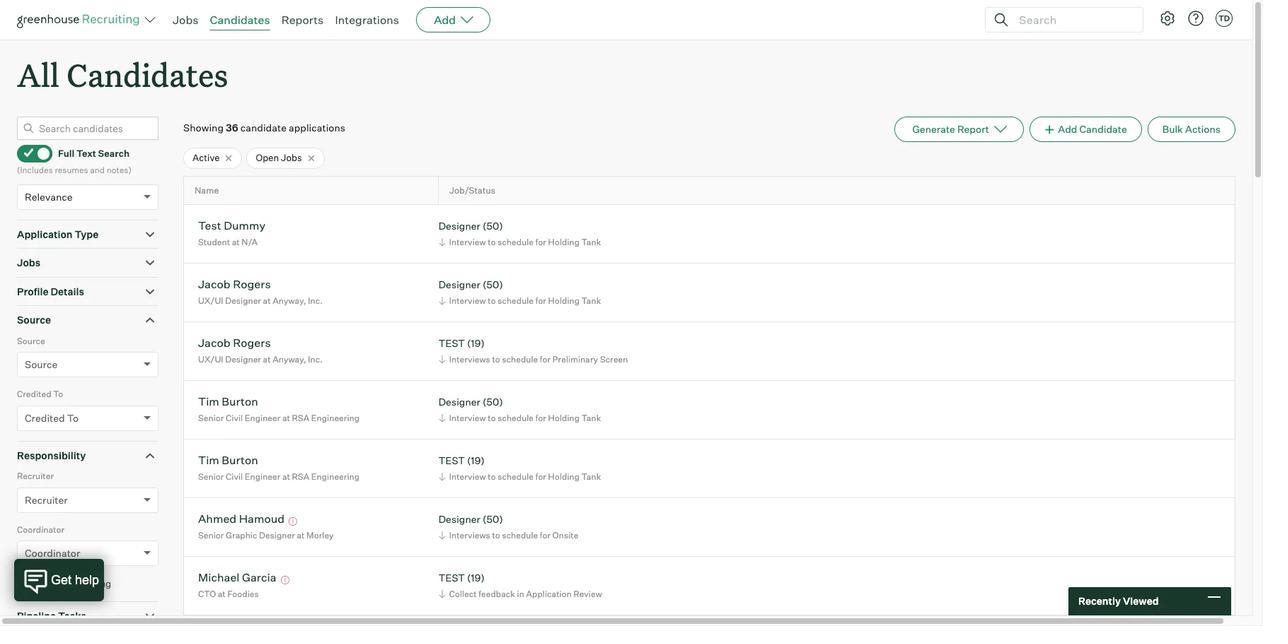 Task type: locate. For each thing, give the bounding box(es) containing it.
2 inc. from the top
[[308, 354, 323, 365]]

1 jacob rogers link from the top
[[198, 278, 271, 294]]

1 vertical spatial tim
[[198, 454, 219, 468]]

ux/ui
[[198, 296, 223, 306], [198, 354, 223, 365]]

1 vertical spatial ux/ui
[[198, 354, 223, 365]]

2 holding from the top
[[548, 296, 580, 306]]

1 engineer from the top
[[245, 413, 280, 424]]

1 vertical spatial burton
[[222, 454, 258, 468]]

1 horizontal spatial add
[[1058, 123, 1077, 135]]

1 test from the top
[[438, 338, 465, 350]]

holding inside test (19) interview to schedule for holding tank
[[548, 472, 580, 483]]

0 horizontal spatial to
[[53, 389, 63, 400]]

1 vertical spatial engineering
[[311, 472, 359, 483]]

credited to up responsibility
[[25, 412, 79, 424]]

1 senior from the top
[[198, 413, 224, 424]]

morley
[[306, 531, 334, 541]]

anyway, for designer
[[273, 296, 306, 306]]

1 horizontal spatial to
[[67, 412, 79, 424]]

for inside designer (50) interviews to schedule for onsite
[[540, 531, 551, 541]]

tim burton link for test
[[198, 454, 258, 470]]

jacob rogers ux/ui designer at anyway, inc.
[[198, 278, 323, 306], [198, 336, 323, 365]]

application down relevance
[[17, 228, 73, 240]]

interview inside test (19) interview to schedule for holding tank
[[449, 472, 486, 483]]

bulk actions
[[1162, 123, 1221, 135]]

credited down source element
[[17, 389, 51, 400]]

1 vertical spatial tim burton link
[[198, 454, 258, 470]]

2 jacob rogers link from the top
[[198, 336, 271, 353]]

4 interview from the top
[[449, 472, 486, 483]]

2 vertical spatial senior
[[198, 531, 224, 541]]

(50) for jacob rogers
[[483, 279, 503, 291]]

1 vertical spatial (19)
[[467, 455, 485, 467]]

1 horizontal spatial jobs
[[173, 13, 198, 27]]

0 vertical spatial anyway,
[[273, 296, 306, 306]]

credited
[[17, 389, 51, 400], [25, 412, 65, 424]]

interview to schedule for holding tank link up test (19) interviews to schedule for preliminary screen on the left of the page
[[436, 294, 605, 308]]

0 vertical spatial (19)
[[467, 338, 485, 350]]

search
[[98, 148, 129, 159]]

candidates down the jobs link
[[67, 54, 228, 96]]

1 tim from the top
[[198, 395, 219, 409]]

1 interview to schedule for holding tank link from the top
[[436, 236, 605, 249]]

tim burton senior civil engineer at rsa engineering for designer
[[198, 395, 359, 424]]

0 vertical spatial engineer
[[245, 413, 280, 424]]

1 engineering from the top
[[311, 413, 359, 424]]

2 designer (50) interview to schedule for holding tank from the top
[[438, 279, 601, 306]]

recruiter element
[[17, 470, 158, 523]]

2 (19) from the top
[[467, 455, 485, 467]]

to inside test (19) interviews to schedule for preliminary screen
[[492, 354, 500, 365]]

tank
[[581, 237, 601, 248], [581, 296, 601, 306], [581, 413, 601, 424], [581, 472, 601, 483]]

schedule inside test (19) interviews to schedule for preliminary screen
[[502, 354, 538, 365]]

3 test from the top
[[438, 573, 465, 585]]

jobs left candidates link
[[173, 13, 198, 27]]

ahmed
[[198, 513, 236, 527]]

2 vertical spatial (19)
[[467, 573, 485, 585]]

in
[[517, 589, 524, 600]]

test inside test (19) interview to schedule for holding tank
[[438, 455, 465, 467]]

designer (50) interview to schedule for holding tank for rogers
[[438, 279, 601, 306]]

designer
[[438, 220, 480, 232], [438, 279, 480, 291], [225, 296, 261, 306], [225, 354, 261, 365], [438, 397, 480, 409], [438, 514, 480, 526], [259, 531, 295, 541]]

1 tank from the top
[[581, 237, 601, 248]]

and
[[90, 165, 105, 176]]

rogers for designer
[[233, 278, 271, 292]]

jacob for test
[[198, 336, 230, 351]]

2 tim from the top
[[198, 454, 219, 468]]

2 vertical spatial designer (50) interview to schedule for holding tank
[[438, 397, 601, 424]]

0 vertical spatial engineering
[[311, 413, 359, 424]]

2 tim burton senior civil engineer at rsa engineering from the top
[[198, 454, 359, 483]]

(19) inside test (19) collect feedback in application review
[[467, 573, 485, 585]]

0 horizontal spatial application
[[17, 228, 73, 240]]

1 jacob from the top
[[198, 278, 230, 292]]

4 tank from the top
[[581, 472, 601, 483]]

interview for designer's jacob rogers link
[[449, 296, 486, 306]]

3 senior from the top
[[198, 531, 224, 541]]

3 interview to schedule for holding tank link from the top
[[436, 412, 605, 425]]

1 vertical spatial rsa
[[292, 472, 309, 483]]

jobs right open
[[281, 152, 302, 164]]

0 vertical spatial application
[[17, 228, 73, 240]]

to
[[53, 389, 63, 400], [67, 412, 79, 424]]

reports
[[281, 13, 324, 27]]

at
[[232, 237, 240, 248], [263, 296, 271, 306], [263, 354, 271, 365], [282, 413, 290, 424], [282, 472, 290, 483], [297, 531, 305, 541], [218, 589, 226, 600]]

1 vertical spatial add
[[1058, 123, 1077, 135]]

candidates link
[[210, 13, 270, 27]]

ux/ui for designer (50)
[[198, 296, 223, 306]]

3 interview from the top
[[449, 413, 486, 424]]

Who I'm Following checkbox
[[20, 579, 29, 588]]

jobs
[[173, 13, 198, 27], [281, 152, 302, 164], [17, 257, 41, 269]]

tim burton senior civil engineer at rsa engineering
[[198, 395, 359, 424], [198, 454, 359, 483]]

0 vertical spatial jacob
[[198, 278, 230, 292]]

jacob rogers link for designer
[[198, 278, 271, 294]]

inc. for designer (50)
[[308, 296, 323, 306]]

2 rogers from the top
[[233, 336, 271, 351]]

credited to element
[[17, 388, 158, 441]]

generate report
[[912, 123, 989, 135]]

engineer
[[245, 413, 280, 424], [245, 472, 280, 483]]

3 designer (50) interview to schedule for holding tank from the top
[[438, 397, 601, 424]]

0 vertical spatial jacob rogers link
[[198, 278, 271, 294]]

designer (50) interviews to schedule for onsite
[[438, 514, 578, 541]]

3 tank from the top
[[581, 413, 601, 424]]

rsa for test (19)
[[292, 472, 309, 483]]

holding for tim burton link for test
[[548, 472, 580, 483]]

0 vertical spatial tim burton senior civil engineer at rsa engineering
[[198, 395, 359, 424]]

1 vertical spatial test
[[438, 455, 465, 467]]

reports link
[[281, 13, 324, 27]]

1 holding from the top
[[548, 237, 580, 248]]

2 tim burton link from the top
[[198, 454, 258, 470]]

dummy
[[224, 219, 265, 233]]

jobs link
[[173, 13, 198, 27]]

application inside test (19) collect feedback in application review
[[526, 589, 572, 600]]

0 vertical spatial credited
[[17, 389, 51, 400]]

2 vertical spatial test
[[438, 573, 465, 585]]

0 vertical spatial add
[[434, 13, 456, 27]]

application
[[17, 228, 73, 240], [526, 589, 572, 600]]

0 vertical spatial interviews
[[449, 354, 490, 365]]

checkmark image
[[23, 148, 34, 158]]

credited up responsibility
[[25, 412, 65, 424]]

1 rogers from the top
[[233, 278, 271, 292]]

4 holding from the top
[[548, 472, 580, 483]]

pipeline
[[17, 610, 56, 622]]

0 vertical spatial test
[[438, 338, 465, 350]]

credited to down source element
[[17, 389, 63, 400]]

2 interviews from the top
[[449, 531, 490, 541]]

senior
[[198, 413, 224, 424], [198, 472, 224, 483], [198, 531, 224, 541]]

bulk
[[1162, 123, 1183, 135]]

2 jacob rogers ux/ui designer at anyway, inc. from the top
[[198, 336, 323, 365]]

student
[[198, 237, 230, 248]]

2 tank from the top
[[581, 296, 601, 306]]

4 interview to schedule for holding tank link from the top
[[436, 470, 605, 484]]

0 vertical spatial civil
[[226, 413, 243, 424]]

2 (50) from the top
[[483, 279, 503, 291]]

1 vertical spatial jacob rogers ux/ui designer at anyway, inc.
[[198, 336, 323, 365]]

rogers
[[233, 278, 271, 292], [233, 336, 271, 351]]

configure image
[[1159, 10, 1176, 27]]

1 vertical spatial source
[[17, 336, 45, 346]]

actions
[[1185, 123, 1221, 135]]

1 vertical spatial senior
[[198, 472, 224, 483]]

candidates
[[210, 13, 270, 27], [67, 54, 228, 96]]

1 (19) from the top
[[467, 338, 485, 350]]

recruiter
[[17, 471, 54, 482], [25, 494, 68, 506]]

add button
[[416, 7, 490, 33]]

(19)
[[467, 338, 485, 350], [467, 455, 485, 467], [467, 573, 485, 585]]

0 horizontal spatial add
[[434, 13, 456, 27]]

1 anyway, from the top
[[273, 296, 306, 306]]

test for jacob rogers
[[438, 338, 465, 350]]

0 vertical spatial ux/ui
[[198, 296, 223, 306]]

0 vertical spatial senior
[[198, 413, 224, 424]]

(19) inside test (19) interview to schedule for holding tank
[[467, 455, 485, 467]]

1 vertical spatial jacob
[[198, 336, 230, 351]]

1 vertical spatial designer (50) interview to schedule for holding tank
[[438, 279, 601, 306]]

name
[[195, 185, 219, 196]]

2 rsa from the top
[[292, 472, 309, 483]]

add for add candidate
[[1058, 123, 1077, 135]]

interviews
[[449, 354, 490, 365], [449, 531, 490, 541]]

2 engineering from the top
[[311, 472, 359, 483]]

preliminary
[[552, 354, 598, 365]]

0 vertical spatial tim burton link
[[198, 395, 258, 411]]

1 vertical spatial anyway,
[[273, 354, 306, 365]]

for inside test (19) interview to schedule for holding tank
[[535, 472, 546, 483]]

0 vertical spatial inc.
[[308, 296, 323, 306]]

designer (50) interview to schedule for holding tank for burton
[[438, 397, 601, 424]]

1 inc. from the top
[[308, 296, 323, 306]]

schedule inside test (19) interview to schedule for holding tank
[[498, 472, 534, 483]]

interviews inside test (19) interviews to schedule for preliminary screen
[[449, 354, 490, 365]]

1 jacob rogers ux/ui designer at anyway, inc. from the top
[[198, 278, 323, 306]]

designer (50) interview to schedule for holding tank for dummy
[[438, 220, 601, 248]]

interview to schedule for holding tank link up designer (50) interviews to schedule for onsite on the bottom of page
[[436, 470, 605, 484]]

2 ux/ui from the top
[[198, 354, 223, 365]]

3 (50) from the top
[[483, 397, 503, 409]]

0 vertical spatial designer (50) interview to schedule for holding tank
[[438, 220, 601, 248]]

tim burton link
[[198, 395, 258, 411], [198, 454, 258, 470]]

designer (50) interview to schedule for holding tank down job/status
[[438, 220, 601, 248]]

1 burton from the top
[[222, 395, 258, 409]]

all
[[17, 54, 59, 96]]

0 vertical spatial burton
[[222, 395, 258, 409]]

to
[[488, 237, 496, 248], [488, 296, 496, 306], [492, 354, 500, 365], [488, 413, 496, 424], [488, 472, 496, 483], [492, 531, 500, 541]]

designer (50) interview to schedule for holding tank down interviews to schedule for preliminary screen link
[[438, 397, 601, 424]]

0 vertical spatial tim
[[198, 395, 219, 409]]

to up responsibility
[[67, 412, 79, 424]]

2 vertical spatial jobs
[[17, 257, 41, 269]]

1 horizontal spatial application
[[526, 589, 572, 600]]

civil for test (19)
[[226, 472, 243, 483]]

open jobs
[[256, 152, 302, 164]]

profile
[[17, 286, 48, 298]]

2 senior from the top
[[198, 472, 224, 483]]

2 civil from the top
[[226, 472, 243, 483]]

1 interviews from the top
[[449, 354, 490, 365]]

for
[[535, 237, 546, 248], [535, 296, 546, 306], [540, 354, 551, 365], [535, 413, 546, 424], [535, 472, 546, 483], [540, 531, 551, 541]]

1 vertical spatial inc.
[[308, 354, 323, 365]]

add candidate
[[1058, 123, 1127, 135]]

1 vertical spatial tim burton senior civil engineer at rsa engineering
[[198, 454, 359, 483]]

foodies
[[227, 589, 259, 600]]

3 (19) from the top
[[467, 573, 485, 585]]

1 vertical spatial credited to
[[25, 412, 79, 424]]

2 anyway, from the top
[[273, 354, 306, 365]]

1 designer (50) interview to schedule for holding tank from the top
[[438, 220, 601, 248]]

2 interview from the top
[[449, 296, 486, 306]]

add
[[434, 13, 456, 27], [1058, 123, 1077, 135]]

1 vertical spatial engineer
[[245, 472, 280, 483]]

ahmed hamoud link
[[198, 513, 284, 529]]

1 rsa from the top
[[292, 413, 309, 424]]

2 burton from the top
[[222, 454, 258, 468]]

schedule
[[498, 237, 534, 248], [498, 296, 534, 306], [502, 354, 538, 365], [498, 413, 534, 424], [498, 472, 534, 483], [502, 531, 538, 541]]

1 tim burton senior civil engineer at rsa engineering from the top
[[198, 395, 359, 424]]

1 ux/ui from the top
[[198, 296, 223, 306]]

test inside test (19) collect feedback in application review
[[438, 573, 465, 585]]

jacob for designer
[[198, 278, 230, 292]]

notes)
[[107, 165, 132, 176]]

0 vertical spatial rogers
[[233, 278, 271, 292]]

application right in
[[526, 589, 572, 600]]

0 vertical spatial jacob rogers ux/ui designer at anyway, inc.
[[198, 278, 323, 306]]

add inside popup button
[[434, 13, 456, 27]]

1 vertical spatial to
[[67, 412, 79, 424]]

interview to schedule for holding tank link for tim burton link associated with designer
[[436, 412, 605, 425]]

0 vertical spatial rsa
[[292, 413, 309, 424]]

1 vertical spatial candidates
[[67, 54, 228, 96]]

interview for tim burton link associated with designer
[[449, 413, 486, 424]]

to down source element
[[53, 389, 63, 400]]

inc.
[[308, 296, 323, 306], [308, 354, 323, 365]]

interviews inside designer (50) interviews to schedule for onsite
[[449, 531, 490, 541]]

anyway, for test
[[273, 354, 306, 365]]

tim
[[198, 395, 219, 409], [198, 454, 219, 468]]

1 interview from the top
[[449, 237, 486, 248]]

report
[[957, 123, 989, 135]]

following
[[71, 579, 111, 590]]

graphic
[[226, 531, 257, 541]]

1 vertical spatial coordinator
[[25, 548, 80, 560]]

ux/ui for test (19)
[[198, 354, 223, 365]]

test inside test (19) interviews to schedule for preliminary screen
[[438, 338, 465, 350]]

relevance option
[[25, 191, 73, 203]]

coordinator
[[17, 525, 64, 535], [25, 548, 80, 560]]

1 vertical spatial interviews
[[449, 531, 490, 541]]

0 horizontal spatial jobs
[[17, 257, 41, 269]]

to inside test (19) interview to schedule for holding tank
[[488, 472, 496, 483]]

jacob rogers link for test
[[198, 336, 271, 353]]

interview to schedule for holding tank link down job/status
[[436, 236, 605, 249]]

holding
[[548, 237, 580, 248], [548, 296, 580, 306], [548, 413, 580, 424], [548, 472, 580, 483]]

burton
[[222, 395, 258, 409], [222, 454, 258, 468]]

3 holding from the top
[[548, 413, 580, 424]]

tim burton senior civil engineer at rsa engineering for test
[[198, 454, 359, 483]]

for inside test (19) interviews to schedule for preliminary screen
[[540, 354, 551, 365]]

1 vertical spatial jobs
[[281, 152, 302, 164]]

2 jacob from the top
[[198, 336, 230, 351]]

jobs up profile
[[17, 257, 41, 269]]

tasks
[[58, 610, 86, 622]]

jacob rogers link
[[198, 278, 271, 294], [198, 336, 271, 353]]

candidates right the jobs link
[[210, 13, 270, 27]]

1 vertical spatial rogers
[[233, 336, 271, 351]]

engineering for test
[[311, 472, 359, 483]]

test for tim burton
[[438, 455, 465, 467]]

2 test from the top
[[438, 455, 465, 467]]

(19) inside test (19) interviews to schedule for preliminary screen
[[467, 338, 485, 350]]

1 vertical spatial jacob rogers link
[[198, 336, 271, 353]]

designer (50) interview to schedule for holding tank up test (19) interviews to schedule for preliminary screen on the left of the page
[[438, 279, 601, 306]]

michael garcia has been in application review for more than 5 days image
[[279, 577, 292, 585]]

2 vertical spatial source
[[25, 359, 58, 371]]

responsibility
[[17, 450, 86, 462]]

2 engineer from the top
[[245, 472, 280, 483]]

1 vertical spatial application
[[526, 589, 572, 600]]

2 interview to schedule for holding tank link from the top
[[436, 294, 605, 308]]

interview to schedule for holding tank link
[[436, 236, 605, 249], [436, 294, 605, 308], [436, 412, 605, 425], [436, 470, 605, 484]]

0 vertical spatial source
[[17, 314, 51, 326]]

1 (50) from the top
[[483, 220, 503, 232]]

1 tim burton link from the top
[[198, 395, 258, 411]]

1 vertical spatial civil
[[226, 472, 243, 483]]

interview to schedule for holding tank link up test (19) interview to schedule for holding tank
[[436, 412, 605, 425]]

1 civil from the top
[[226, 413, 243, 424]]

4 (50) from the top
[[483, 514, 503, 526]]



Task type: describe. For each thing, give the bounding box(es) containing it.
recently viewed
[[1078, 596, 1159, 608]]

holding for test dummy link
[[548, 237, 580, 248]]

inc. for test (19)
[[308, 354, 323, 365]]

generate report button
[[895, 117, 1024, 142]]

ahmed hamoud has been in onsite for more than 21 days image
[[287, 518, 300, 527]]

test (19) interview to schedule for holding tank
[[438, 455, 601, 483]]

jacob rogers ux/ui designer at anyway, inc. for test
[[198, 336, 323, 365]]

pipeline tasks
[[17, 610, 86, 622]]

review
[[573, 589, 602, 600]]

holding for tim burton link associated with designer
[[548, 413, 580, 424]]

engineer for designer (50)
[[245, 413, 280, 424]]

interview to schedule for holding tank link for test dummy link
[[436, 236, 605, 249]]

0 vertical spatial coordinator
[[17, 525, 64, 535]]

holding for designer's jacob rogers link
[[548, 296, 580, 306]]

interview for test dummy link
[[449, 237, 486, 248]]

cto
[[198, 589, 216, 600]]

(50) inside designer (50) interviews to schedule for onsite
[[483, 514, 503, 526]]

all candidates
[[17, 54, 228, 96]]

tank inside test (19) interview to schedule for holding tank
[[581, 472, 601, 483]]

0 vertical spatial recruiter
[[17, 471, 54, 482]]

michael garcia link
[[198, 571, 276, 588]]

td button
[[1213, 7, 1235, 30]]

hamoud
[[239, 513, 284, 527]]

interviews to schedule for onsite link
[[436, 529, 582, 543]]

36
[[226, 122, 238, 134]]

greenhouse recruiting image
[[17, 11, 144, 28]]

for for interview to schedule for holding tank link for test dummy link
[[535, 237, 546, 248]]

tim for designer
[[198, 395, 219, 409]]

for for interviews to schedule for preliminary screen link
[[540, 354, 551, 365]]

feedback
[[479, 589, 515, 600]]

interviews for test
[[449, 354, 490, 365]]

designer inside designer (50) interviews to schedule for onsite
[[438, 514, 480, 526]]

schedule inside designer (50) interviews to schedule for onsite
[[502, 531, 538, 541]]

tim for test
[[198, 454, 219, 468]]

td
[[1218, 13, 1230, 23]]

senior graphic designer at morley
[[198, 531, 334, 541]]

(19) for tim burton
[[467, 455, 485, 467]]

showing
[[183, 122, 224, 134]]

to inside designer (50) interviews to schedule for onsite
[[492, 531, 500, 541]]

test
[[198, 219, 221, 233]]

bulk actions link
[[1147, 117, 1235, 142]]

add for add
[[434, 13, 456, 27]]

rogers for test
[[233, 336, 271, 351]]

for for interview to schedule for holding tank link associated with tim burton link for test
[[535, 472, 546, 483]]

add candidate link
[[1029, 117, 1142, 142]]

candidate reports are now available! apply filters and select "view in app" element
[[895, 117, 1024, 142]]

0 vertical spatial jobs
[[173, 13, 198, 27]]

interview to schedule for holding tank link for designer's jacob rogers link
[[436, 294, 605, 308]]

engineering for designer
[[311, 413, 359, 424]]

n/a
[[242, 237, 258, 248]]

job/status
[[449, 185, 495, 196]]

jacob rogers ux/ui designer at anyway, inc. for designer
[[198, 278, 323, 306]]

(includes
[[17, 165, 53, 176]]

viewed
[[1123, 596, 1159, 608]]

test dummy student at n/a
[[198, 219, 265, 248]]

i'm
[[56, 579, 69, 590]]

profile details
[[17, 286, 84, 298]]

interviews to schedule for preliminary screen link
[[436, 353, 631, 366]]

(19) for jacob rogers
[[467, 338, 485, 350]]

burton for test (19)
[[222, 454, 258, 468]]

test dummy link
[[198, 219, 265, 235]]

2 horizontal spatial jobs
[[281, 152, 302, 164]]

open
[[256, 152, 279, 164]]

engineer for test (19)
[[245, 472, 280, 483]]

generate
[[912, 123, 955, 135]]

onsite
[[552, 531, 578, 541]]

td button
[[1216, 10, 1233, 27]]

showing 36 candidate applications
[[183, 122, 345, 134]]

0 vertical spatial credited to
[[17, 389, 63, 400]]

cto at foodies
[[198, 589, 259, 600]]

senior for test (19)
[[198, 472, 224, 483]]

(50) for test dummy
[[483, 220, 503, 232]]

senior for designer (50)
[[198, 413, 224, 424]]

candidate
[[240, 122, 287, 134]]

candidate
[[1079, 123, 1127, 135]]

collect feedback in application review link
[[436, 588, 606, 601]]

relevance
[[25, 191, 73, 203]]

source for credited to element
[[17, 336, 45, 346]]

type
[[75, 228, 99, 240]]

0 vertical spatial to
[[53, 389, 63, 400]]

for for the interviews to schedule for onsite link
[[540, 531, 551, 541]]

source for source element
[[17, 314, 51, 326]]

tim burton link for designer
[[198, 395, 258, 411]]

michael
[[198, 571, 240, 585]]

test (19) collect feedback in application review
[[438, 573, 602, 600]]

who i'm following
[[35, 579, 111, 590]]

test (19) interviews to schedule for preliminary screen
[[438, 338, 628, 365]]

integrations link
[[335, 13, 399, 27]]

details
[[51, 286, 84, 298]]

recently
[[1078, 596, 1121, 608]]

resumes
[[55, 165, 88, 176]]

interviews for designer
[[449, 531, 490, 541]]

at inside the test dummy student at n/a
[[232, 237, 240, 248]]

Search text field
[[1015, 10, 1130, 30]]

full
[[58, 148, 74, 159]]

who
[[35, 579, 54, 590]]

source element
[[17, 334, 158, 388]]

full text search (includes resumes and notes)
[[17, 148, 132, 176]]

for for tim burton link associated with designer interview to schedule for holding tank link
[[535, 413, 546, 424]]

text
[[76, 148, 96, 159]]

0 vertical spatial candidates
[[210, 13, 270, 27]]

interview for tim burton link for test
[[449, 472, 486, 483]]

michael garcia
[[198, 571, 276, 585]]

interview to schedule for holding tank link for tim burton link for test
[[436, 470, 605, 484]]

application type
[[17, 228, 99, 240]]

rsa for designer (50)
[[292, 413, 309, 424]]

for for interview to schedule for holding tank link associated with designer's jacob rogers link
[[535, 296, 546, 306]]

civil for designer (50)
[[226, 413, 243, 424]]

applications
[[289, 122, 345, 134]]

(50) for tim burton
[[483, 397, 503, 409]]

1 vertical spatial credited
[[25, 412, 65, 424]]

active
[[192, 152, 220, 164]]

garcia
[[242, 571, 276, 585]]

collect
[[449, 589, 477, 600]]

burton for designer (50)
[[222, 395, 258, 409]]

Search candidates field
[[17, 117, 158, 140]]

ahmed hamoud
[[198, 513, 284, 527]]

integrations
[[335, 13, 399, 27]]

coordinator element
[[17, 523, 158, 577]]

1 vertical spatial recruiter
[[25, 494, 68, 506]]

screen
[[600, 354, 628, 365]]



Task type: vqa. For each thing, say whether or not it's contained in the screenshot.
require
no



